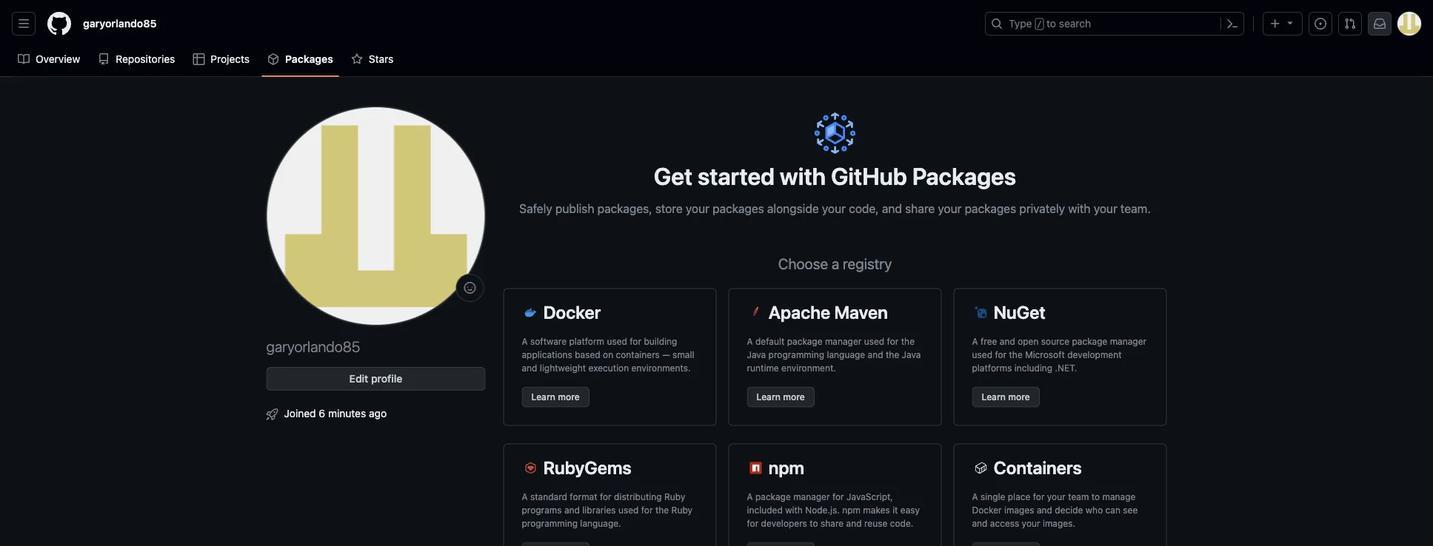 Task type: vqa. For each thing, say whether or not it's contained in the screenshot.
the npm to the top
yes



Task type: describe. For each thing, give the bounding box(es) containing it.
a for rubygems
[[522, 492, 528, 503]]

developers
[[762, 519, 808, 530]]

code.
[[891, 519, 914, 530]]

microsoft
[[1026, 350, 1066, 361]]

rubygems
[[544, 458, 632, 478]]

and inside a package manager for javascript, included with node.js. npm makes it easy for developers to share and reuse code.
[[847, 519, 862, 530]]

ago
[[369, 408, 387, 420]]

packages link
[[262, 48, 339, 70]]

place
[[1008, 492, 1031, 503]]

for inside a single place for your team to manage docker images and decide who can see and access your images.
[[1034, 492, 1045, 503]]

for inside a software platform used for building applications based on containers — small and lightweight execution environments.
[[630, 337, 642, 347]]

building
[[644, 337, 678, 347]]

get started with github packages
[[654, 162, 1017, 190]]

0 vertical spatial to
[[1047, 17, 1057, 30]]

overview
[[36, 53, 80, 65]]

who
[[1086, 506, 1104, 516]]

software
[[531, 337, 567, 347]]

garyorlando85 link
[[77, 12, 163, 36]]

store
[[656, 202, 683, 216]]

plus image
[[1270, 18, 1282, 30]]

distributing
[[614, 492, 662, 503]]

runtime
[[747, 363, 779, 374]]

manager inside the a default package manager used for the java programming language and the java runtime environment.
[[825, 337, 862, 347]]

for inside a free and open source package manager used for the microsoft development platforms including .net.
[[996, 350, 1007, 361]]

joined 6 minutes ago
[[284, 408, 387, 420]]

publish
[[556, 202, 595, 216]]

learn more link for apache maven
[[747, 387, 815, 408]]

a free and open source package manager used for the microsoft development platforms including .net.
[[973, 337, 1147, 374]]

images
[[1005, 506, 1035, 516]]

stars link
[[345, 48, 400, 70]]

development
[[1068, 350, 1122, 361]]

to inside a single place for your team to manage docker images and decide who can see and access your images.
[[1092, 492, 1101, 503]]

notifications image
[[1375, 18, 1387, 30]]

more for apache maven
[[784, 392, 805, 403]]

smiley image
[[464, 282, 476, 294]]

node.js.
[[806, 506, 840, 516]]

learn for nuget
[[982, 392, 1006, 403]]

code,
[[849, 202, 879, 216]]

containers
[[616, 350, 660, 361]]

images.
[[1043, 519, 1076, 530]]

minutes
[[328, 408, 366, 420]]

0 vertical spatial with
[[780, 162, 826, 190]]

manage
[[1103, 492, 1136, 503]]

github package registry icon image
[[815, 113, 856, 154]]

learn more for docker
[[532, 392, 580, 403]]

.net.
[[1056, 363, 1078, 374]]

edit profile
[[350, 373, 403, 385]]

projects link
[[187, 48, 256, 70]]

a for apache maven
[[747, 337, 753, 347]]

team
[[1069, 492, 1090, 503]]

see
[[1124, 506, 1139, 516]]

1 vertical spatial with
[[1069, 202, 1091, 216]]

for up libraries
[[600, 492, 612, 503]]

npm inside a package manager for javascript, included with node.js. npm makes it easy for developers to share and reuse code.
[[843, 506, 861, 516]]

0 vertical spatial share
[[906, 202, 935, 216]]

choose
[[779, 255, 829, 273]]

alongside
[[768, 202, 819, 216]]

projects
[[211, 53, 250, 65]]

lightweight
[[540, 363, 586, 374]]

containers
[[994, 458, 1083, 478]]

source
[[1042, 337, 1070, 347]]

stars
[[369, 53, 394, 65]]

a for containers
[[973, 492, 979, 503]]

with inside a package manager for javascript, included with node.js. npm makes it easy for developers to share and reuse code.
[[786, 506, 803, 516]]

star image
[[351, 53, 363, 65]]

used inside a software platform used for building applications based on containers — small and lightweight execution environments.
[[607, 337, 628, 347]]

for up node.js.
[[833, 492, 845, 503]]

0 horizontal spatial npm
[[769, 458, 805, 478]]

a single place for your team to manage docker images and decide who can see and access your images.
[[973, 492, 1139, 530]]

a package manager for javascript, included with node.js. npm makes it easy for developers to share and reuse code.
[[747, 492, 920, 530]]

change your avatar image
[[266, 107, 486, 326]]

packages,
[[598, 202, 653, 216]]

based
[[575, 350, 601, 361]]

get
[[654, 162, 693, 190]]

format
[[570, 492, 598, 503]]

reuse
[[865, 519, 888, 530]]

a default package manager used for the java programming language and the java runtime environment.
[[747, 337, 921, 374]]

learn for apache maven
[[757, 392, 781, 403]]

used inside a free and open source package manager used for the microsoft development platforms including .net.
[[973, 350, 993, 361]]

joined
[[284, 408, 316, 420]]

1 vertical spatial garyorlando85
[[266, 338, 361, 355]]

repositories
[[116, 53, 175, 65]]

for down distributing
[[642, 506, 653, 516]]

free
[[981, 337, 998, 347]]

package image
[[268, 53, 279, 65]]

and left "access"
[[973, 519, 988, 530]]

on
[[603, 350, 614, 361]]

edit
[[350, 373, 369, 385]]

and inside a free and open source package manager used for the microsoft development platforms including .net.
[[1000, 337, 1016, 347]]

makes
[[864, 506, 891, 516]]

programs
[[522, 506, 562, 516]]



Task type: locate. For each thing, give the bounding box(es) containing it.
manager inside a free and open source package manager used for the microsoft development platforms including .net.
[[1111, 337, 1147, 347]]

javascript,
[[847, 492, 894, 503]]

and left "reuse"
[[847, 519, 862, 530]]

npm
[[769, 458, 805, 478], [843, 506, 861, 516]]

your
[[686, 202, 710, 216], [823, 202, 846, 216], [938, 202, 962, 216], [1094, 202, 1118, 216], [1048, 492, 1066, 503], [1022, 519, 1041, 530]]

access
[[991, 519, 1020, 530]]

1 vertical spatial programming
[[522, 519, 578, 530]]

a inside a free and open source package manager used for the microsoft development platforms including .net.
[[973, 337, 979, 347]]

small
[[673, 350, 695, 361]]

the inside a free and open source package manager used for the microsoft development platforms including .net.
[[1010, 350, 1023, 361]]

share right code, on the right top
[[906, 202, 935, 216]]

learn down platforms
[[982, 392, 1006, 403]]

1 horizontal spatial packages
[[913, 162, 1017, 190]]

2 horizontal spatial to
[[1092, 492, 1101, 503]]

platforms
[[973, 363, 1013, 374]]

package up included
[[756, 492, 791, 503]]

0 horizontal spatial learn more link
[[522, 387, 590, 408]]

java up runtime
[[747, 350, 766, 361]]

rocket image
[[266, 409, 278, 421]]

0 horizontal spatial docker
[[544, 302, 601, 323]]

0 horizontal spatial packages
[[713, 202, 765, 216]]

2 learn more from the left
[[757, 392, 805, 403]]

book image
[[18, 53, 30, 65]]

1 vertical spatial ruby
[[672, 506, 693, 516]]

2 vertical spatial with
[[786, 506, 803, 516]]

java right language
[[902, 350, 921, 361]]

learn more for nuget
[[982, 392, 1031, 403]]

npm up included
[[769, 458, 805, 478]]

safely publish packages, store your packages alongside your code, and share your packages privately with your team.
[[520, 202, 1151, 216]]

for right the 'place'
[[1034, 492, 1045, 503]]

programming up environment.
[[769, 350, 825, 361]]

team.
[[1121, 202, 1151, 216]]

language.
[[581, 519, 622, 530]]

privately
[[1020, 202, 1066, 216]]

type
[[1009, 17, 1033, 30]]

docker inside a single place for your team to manage docker images and decide who can see and access your images.
[[973, 506, 1002, 516]]

0 horizontal spatial to
[[810, 519, 819, 530]]

a up included
[[747, 492, 753, 503]]

maven
[[835, 302, 888, 323]]

for up platforms
[[996, 350, 1007, 361]]

and inside a software platform used for building applications based on containers — small and lightweight execution environments.
[[522, 363, 538, 374]]

learn for docker
[[532, 392, 556, 403]]

a software platform used for building applications based on containers — small and lightweight execution environments.
[[522, 337, 695, 374]]

1 packages from the left
[[713, 202, 765, 216]]

used
[[607, 337, 628, 347], [865, 337, 885, 347], [973, 350, 993, 361], [619, 506, 639, 516]]

a standard format for distributing ruby programs and libraries used for the ruby programming language.
[[522, 492, 693, 530]]

1 horizontal spatial docker
[[973, 506, 1002, 516]]

safely
[[520, 202, 553, 216]]

1 vertical spatial packages
[[913, 162, 1017, 190]]

used down free
[[973, 350, 993, 361]]

a inside a package manager for javascript, included with node.js. npm makes it easy for developers to share and reuse code.
[[747, 492, 753, 503]]

default
[[756, 337, 785, 347]]

java
[[747, 350, 766, 361], [902, 350, 921, 361]]

learn more
[[532, 392, 580, 403], [757, 392, 805, 403], [982, 392, 1031, 403]]

apache maven
[[769, 302, 888, 323]]

table image
[[193, 53, 205, 65]]

0 vertical spatial garyorlando85
[[83, 17, 157, 30]]

0 horizontal spatial share
[[821, 519, 844, 530]]

registry
[[843, 255, 892, 273]]

package inside the a default package manager used for the java programming language and the java runtime environment.
[[788, 337, 823, 347]]

learn more link down platforms
[[973, 387, 1040, 408]]

docker up platform
[[544, 302, 601, 323]]

0 horizontal spatial programming
[[522, 519, 578, 530]]

a up "programs"
[[522, 492, 528, 503]]

included
[[747, 506, 783, 516]]

environments.
[[632, 363, 691, 374]]

including
[[1015, 363, 1053, 374]]

0 vertical spatial packages
[[285, 53, 333, 65]]

1 vertical spatial npm
[[843, 506, 861, 516]]

homepage image
[[47, 12, 71, 36]]

0 vertical spatial ruby
[[665, 492, 686, 503]]

with right 'privately'
[[1069, 202, 1091, 216]]

package inside a package manager for javascript, included with node.js. npm makes it easy for developers to share and reuse code.
[[756, 492, 791, 503]]

used inside a standard format for distributing ruby programs and libraries used for the ruby programming language.
[[619, 506, 639, 516]]

learn more link down runtime
[[747, 387, 815, 408]]

0 horizontal spatial more
[[558, 392, 580, 403]]

to down node.js.
[[810, 519, 819, 530]]

a
[[832, 255, 840, 273]]

more down the lightweight
[[558, 392, 580, 403]]

the inside a standard format for distributing ruby programs and libraries used for the ruby programming language.
[[656, 506, 669, 516]]

docker
[[544, 302, 601, 323], [973, 506, 1002, 516]]

used inside the a default package manager used for the java programming language and the java runtime environment.
[[865, 337, 885, 347]]

a for npm
[[747, 492, 753, 503]]

used down distributing
[[619, 506, 639, 516]]

triangle down image
[[1285, 17, 1297, 29]]

packages inside packages link
[[285, 53, 333, 65]]

choose a registry
[[779, 255, 892, 273]]

decide
[[1055, 506, 1084, 516]]

with up alongside
[[780, 162, 826, 190]]

2 learn more link from the left
[[747, 387, 815, 408]]

type / to search
[[1009, 17, 1092, 30]]

garyorlando85 up "edit"
[[266, 338, 361, 355]]

libraries
[[583, 506, 616, 516]]

for
[[630, 337, 642, 347], [888, 337, 899, 347], [996, 350, 1007, 361], [600, 492, 612, 503], [833, 492, 845, 503], [1034, 492, 1045, 503], [642, 506, 653, 516], [747, 519, 759, 530]]

programming inside a standard format for distributing ruby programs and libraries used for the ruby programming language.
[[522, 519, 578, 530]]

used up language
[[865, 337, 885, 347]]

with up developers
[[786, 506, 803, 516]]

to up who
[[1092, 492, 1101, 503]]

with
[[780, 162, 826, 190], [1069, 202, 1091, 216], [786, 506, 803, 516]]

package up environment.
[[788, 337, 823, 347]]

docker down single at right bottom
[[973, 506, 1002, 516]]

a for nuget
[[973, 337, 979, 347]]

a left single at right bottom
[[973, 492, 979, 503]]

and inside a standard format for distributing ruby programs and libraries used for the ruby programming language.
[[565, 506, 580, 516]]

—
[[663, 350, 670, 361]]

0 horizontal spatial packages
[[285, 53, 333, 65]]

used up on
[[607, 337, 628, 347]]

profile
[[371, 373, 403, 385]]

1 learn more from the left
[[532, 392, 580, 403]]

repo image
[[98, 53, 110, 65]]

3 learn more from the left
[[982, 392, 1031, 403]]

2 horizontal spatial more
[[1009, 392, 1031, 403]]

1 horizontal spatial learn more link
[[747, 387, 815, 408]]

package up development at the bottom right of page
[[1073, 337, 1108, 347]]

3 learn more link from the left
[[973, 387, 1040, 408]]

6
[[319, 408, 325, 420]]

2 horizontal spatial learn more link
[[973, 387, 1040, 408]]

share inside a package manager for javascript, included with node.js. npm makes it easy for developers to share and reuse code.
[[821, 519, 844, 530]]

0 vertical spatial docker
[[544, 302, 601, 323]]

learn more down runtime
[[757, 392, 805, 403]]

for down included
[[747, 519, 759, 530]]

/
[[1037, 19, 1043, 30]]

garyorlando85 up repo image
[[83, 17, 157, 30]]

to
[[1047, 17, 1057, 30], [1092, 492, 1101, 503], [810, 519, 819, 530]]

and right free
[[1000, 337, 1016, 347]]

overview link
[[12, 48, 86, 70]]

manager up language
[[825, 337, 862, 347]]

learn more down the lightweight
[[532, 392, 580, 403]]

1 horizontal spatial java
[[902, 350, 921, 361]]

apache
[[769, 302, 831, 323]]

more
[[558, 392, 580, 403], [784, 392, 805, 403], [1009, 392, 1031, 403]]

a inside the a default package manager used for the java programming language and the java runtime environment.
[[747, 337, 753, 347]]

for down maven
[[888, 337, 899, 347]]

3 learn from the left
[[982, 392, 1006, 403]]

1 horizontal spatial to
[[1047, 17, 1057, 30]]

1 vertical spatial to
[[1092, 492, 1101, 503]]

learn more link for docker
[[522, 387, 590, 408]]

repositories link
[[92, 48, 181, 70]]

a inside a software platform used for building applications based on containers — small and lightweight execution environments.
[[522, 337, 528, 347]]

0 horizontal spatial learn
[[532, 392, 556, 403]]

0 horizontal spatial learn more
[[532, 392, 580, 403]]

2 horizontal spatial learn more
[[982, 392, 1031, 403]]

1 horizontal spatial packages
[[965, 202, 1017, 216]]

2 packages from the left
[[965, 202, 1017, 216]]

and inside the a default package manager used for the java programming language and the java runtime environment.
[[868, 350, 884, 361]]

and down applications
[[522, 363, 538, 374]]

1 vertical spatial share
[[821, 519, 844, 530]]

0 horizontal spatial garyorlando85
[[83, 17, 157, 30]]

0 vertical spatial npm
[[769, 458, 805, 478]]

more down environment.
[[784, 392, 805, 403]]

1 horizontal spatial learn
[[757, 392, 781, 403]]

a
[[522, 337, 528, 347], [747, 337, 753, 347], [973, 337, 979, 347], [522, 492, 528, 503], [747, 492, 753, 503], [973, 492, 979, 503]]

1 learn from the left
[[532, 392, 556, 403]]

more for docker
[[558, 392, 580, 403]]

2 vertical spatial to
[[810, 519, 819, 530]]

it
[[893, 506, 899, 516]]

more for nuget
[[1009, 392, 1031, 403]]

a left default
[[747, 337, 753, 347]]

git pull request image
[[1345, 18, 1357, 30]]

to inside a package manager for javascript, included with node.js. npm makes it easy for developers to share and reuse code.
[[810, 519, 819, 530]]

1 horizontal spatial programming
[[769, 350, 825, 361]]

learn down the lightweight
[[532, 392, 556, 403]]

1 horizontal spatial share
[[906, 202, 935, 216]]

edit profile button
[[266, 368, 486, 391]]

programming
[[769, 350, 825, 361], [522, 519, 578, 530]]

packages
[[285, 53, 333, 65], [913, 162, 1017, 190]]

and right code, on the right top
[[883, 202, 903, 216]]

2 java from the left
[[902, 350, 921, 361]]

for inside the a default package manager used for the java programming language and the java runtime environment.
[[888, 337, 899, 347]]

github
[[831, 162, 908, 190]]

language
[[827, 350, 866, 361]]

1 horizontal spatial more
[[784, 392, 805, 403]]

packages down started at the top
[[713, 202, 765, 216]]

a inside a standard format for distributing ruby programs and libraries used for the ruby programming language.
[[522, 492, 528, 503]]

programming down "programs"
[[522, 519, 578, 530]]

started
[[698, 162, 775, 190]]

1 vertical spatial docker
[[973, 506, 1002, 516]]

learn more link down the lightweight
[[522, 387, 590, 408]]

learn more down platforms
[[982, 392, 1031, 403]]

a left software
[[522, 337, 528, 347]]

1 java from the left
[[747, 350, 766, 361]]

manager up node.js.
[[794, 492, 830, 503]]

learn down runtime
[[757, 392, 781, 403]]

platform
[[569, 337, 605, 347]]

package inside a free and open source package manager used for the microsoft development platforms including .net.
[[1073, 337, 1108, 347]]

environment.
[[782, 363, 837, 374]]

programming inside the a default package manager used for the java programming language and the java runtime environment.
[[769, 350, 825, 361]]

1 horizontal spatial npm
[[843, 506, 861, 516]]

0 horizontal spatial java
[[747, 350, 766, 361]]

execution
[[589, 363, 629, 374]]

1 more from the left
[[558, 392, 580, 403]]

2 more from the left
[[784, 392, 805, 403]]

packages
[[713, 202, 765, 216], [965, 202, 1017, 216]]

can
[[1106, 506, 1121, 516]]

for up 'containers'
[[630, 337, 642, 347]]

a inside a single place for your team to manage docker images and decide who can see and access your images.
[[973, 492, 979, 503]]

search
[[1060, 17, 1092, 30]]

share down node.js.
[[821, 519, 844, 530]]

easy
[[901, 506, 920, 516]]

standard
[[531, 492, 568, 503]]

1 learn more link from the left
[[522, 387, 590, 408]]

2 horizontal spatial learn
[[982, 392, 1006, 403]]

learn more link for nuget
[[973, 387, 1040, 408]]

3 more from the left
[[1009, 392, 1031, 403]]

the
[[902, 337, 915, 347], [886, 350, 900, 361], [1010, 350, 1023, 361], [656, 506, 669, 516]]

npm down javascript,
[[843, 506, 861, 516]]

a left free
[[973, 337, 979, 347]]

and right language
[[868, 350, 884, 361]]

more down including
[[1009, 392, 1031, 403]]

1 horizontal spatial garyorlando85
[[266, 338, 361, 355]]

and down format
[[565, 506, 580, 516]]

applications
[[522, 350, 573, 361]]

a for docker
[[522, 337, 528, 347]]

learn more for apache maven
[[757, 392, 805, 403]]

single
[[981, 492, 1006, 503]]

to right /
[[1047, 17, 1057, 30]]

manager up development at the bottom right of page
[[1111, 337, 1147, 347]]

packages left 'privately'
[[965, 202, 1017, 216]]

manager inside a package manager for javascript, included with node.js. npm makes it easy for developers to share and reuse code.
[[794, 492, 830, 503]]

0 vertical spatial programming
[[769, 350, 825, 361]]

open
[[1018, 337, 1039, 347]]

learn more link
[[522, 387, 590, 408], [747, 387, 815, 408], [973, 387, 1040, 408]]

nuget
[[994, 302, 1046, 323]]

1 horizontal spatial learn more
[[757, 392, 805, 403]]

and up images.
[[1037, 506, 1053, 516]]

command palette image
[[1227, 18, 1239, 30]]

2 learn from the left
[[757, 392, 781, 403]]

issue opened image
[[1315, 18, 1327, 30]]



